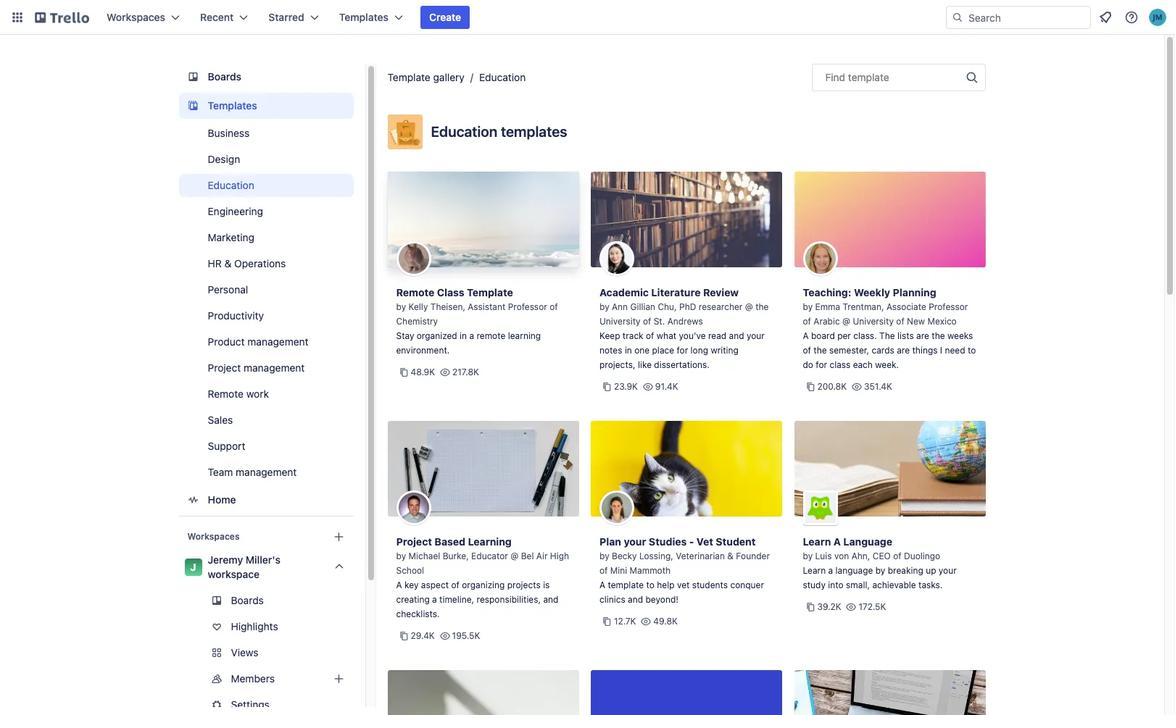 Task type: describe. For each thing, give the bounding box(es) containing it.
1 learn from the top
[[803, 536, 832, 548]]

chu,
[[658, 302, 677, 313]]

0 horizontal spatial are
[[898, 345, 911, 356]]

creating
[[396, 595, 430, 606]]

need
[[946, 345, 966, 356]]

board
[[812, 331, 836, 342]]

of inside learn a language by luis von ahn, ceo of duolingo learn a language by breaking up your study into small, achievable tasks.
[[894, 551, 902, 562]]

add image
[[330, 671, 348, 688]]

by for academic
[[600, 302, 610, 313]]

Find template field
[[812, 64, 986, 91]]

class
[[830, 360, 851, 371]]

Search field
[[964, 7, 1091, 28]]

into
[[829, 580, 844, 591]]

emma trentman, associate professor of arabic @ university of new mexico image
[[803, 242, 838, 276]]

of left arabic
[[803, 316, 812, 327]]

sales link
[[179, 409, 354, 432]]

2 forward image from the top
[[351, 671, 368, 688]]

settings
[[231, 699, 270, 712]]

of inside project based learning by michael burke, educator @ bel air high school a key aspect of organizing projects is creating a timeline, responsibilities, and checklists.
[[452, 580, 460, 591]]

by for teaching:
[[803, 302, 813, 313]]

ann
[[612, 302, 628, 313]]

-
[[690, 536, 695, 548]]

0 horizontal spatial education link
[[179, 174, 354, 197]]

one
[[635, 345, 650, 356]]

read
[[709, 331, 727, 342]]

responsibilities,
[[477, 595, 541, 606]]

vet
[[677, 580, 690, 591]]

forward image for settings
[[351, 697, 368, 715]]

mammoth
[[630, 566, 671, 577]]

language
[[844, 536, 893, 548]]

switch to… image
[[10, 10, 25, 25]]

beyond!
[[646, 595, 679, 606]]

up
[[926, 566, 937, 577]]

remote for remote class template by kelly theisen, assistant professor of chemistry stay organized in a remote learning environment.
[[396, 287, 435, 299]]

your inside learn a language by luis von ahn, ceo of duolingo learn a language by breaking up your study into small, achievable tasks.
[[939, 566, 957, 577]]

remote work
[[208, 388, 269, 400]]

1 horizontal spatial education link
[[479, 71, 526, 83]]

0 vertical spatial education
[[479, 71, 526, 83]]

michael
[[409, 551, 441, 562]]

of up do
[[803, 345, 812, 356]]

learning
[[468, 536, 512, 548]]

gallery
[[433, 71, 465, 83]]

templates inside popup button
[[339, 11, 389, 23]]

founder
[[736, 551, 770, 562]]

students
[[693, 580, 728, 591]]

personal
[[208, 284, 248, 296]]

views
[[231, 647, 259, 659]]

217.8k
[[453, 367, 480, 378]]

clinics
[[600, 595, 626, 606]]

hr
[[208, 258, 222, 270]]

0 horizontal spatial &
[[225, 258, 232, 270]]

vet
[[697, 536, 714, 548]]

university for teaching:
[[853, 316, 894, 327]]

ann gillian chu, phd researcher @ the university of st. andrews image
[[600, 242, 635, 276]]

breaking
[[888, 566, 924, 577]]

engineering
[[208, 205, 263, 218]]

things
[[913, 345, 938, 356]]

12.7k
[[614, 617, 637, 627]]

members
[[231, 673, 275, 686]]

bel
[[521, 551, 534, 562]]

team management
[[208, 466, 297, 479]]

starred
[[269, 11, 304, 23]]

is
[[543, 580, 550, 591]]

by down ceo
[[876, 566, 886, 577]]

views link
[[179, 642, 368, 665]]

marketing link
[[179, 226, 354, 250]]

support link
[[179, 435, 354, 458]]

remote for remote work
[[208, 388, 244, 400]]

templates link
[[179, 93, 354, 119]]

michael burke, educator @ bel air high school image
[[396, 491, 431, 526]]

by for learn
[[803, 551, 813, 562]]

highlights
[[231, 621, 278, 633]]

2 learn from the top
[[803, 566, 826, 577]]

work
[[246, 388, 269, 400]]

product management
[[208, 336, 309, 348]]

in inside remote class template by kelly theisen, assistant professor of chemistry stay organized in a remote learning environment.
[[460, 331, 467, 342]]

172.5k
[[859, 602, 887, 613]]

what
[[657, 331, 677, 342]]

keep
[[600, 331, 621, 342]]

by inside "plan your studies - vet student by becky lossing, veterinarian & founder of mini mammoth a template to help vet students conquer clinics and beyond!"
[[600, 551, 610, 562]]

template inside remote class template by kelly theisen, assistant professor of chemistry stay organized in a remote learning environment.
[[467, 287, 513, 299]]

sales
[[208, 414, 233, 427]]

195.5k
[[452, 631, 480, 642]]

a inside project based learning by michael burke, educator @ bel air high school a key aspect of organizing projects is creating a timeline, responsibilities, and checklists.
[[432, 595, 437, 606]]

and for plan your studies - vet student
[[628, 595, 643, 606]]

jeremy
[[208, 554, 243, 567]]

of up lists
[[897, 316, 905, 327]]

help
[[657, 580, 675, 591]]

primary element
[[0, 0, 1176, 35]]

new
[[908, 316, 926, 327]]

a inside teaching: weekly planning by emma trentman, associate professor of arabic @ university of new mexico a board per class. the lists are the weeks of the semester, cards are things i need to do for class each week.
[[803, 331, 809, 342]]

weeks
[[948, 331, 974, 342]]

0 vertical spatial are
[[917, 331, 930, 342]]

mini
[[611, 566, 628, 577]]

2 horizontal spatial the
[[932, 331, 946, 342]]

education templates
[[431, 123, 568, 140]]

jeremy miller (jeremymiller198) image
[[1150, 9, 1167, 26]]

chemistry
[[396, 316, 438, 327]]

the inside academic literature review by ann gillian chu, phd researcher @ the university of st. andrews keep track of what you've read and your notes in one place for long writing projects, like dissertations.
[[756, 302, 769, 313]]

forward image for views
[[351, 645, 368, 662]]

school
[[396, 566, 424, 577]]

home link
[[179, 487, 354, 514]]

200.8k
[[818, 382, 847, 392]]

timeline,
[[440, 595, 475, 606]]

your inside "plan your studies - vet student by becky lossing, veterinarian & founder of mini mammoth a template to help vet students conquer clinics and beyond!"
[[624, 536, 647, 548]]

long
[[691, 345, 709, 356]]

template inside 'field'
[[849, 71, 890, 83]]

39.2k
[[818, 602, 842, 613]]

template board image
[[185, 97, 202, 115]]

you've
[[679, 331, 706, 342]]

projects
[[508, 580, 541, 591]]

product
[[208, 336, 245, 348]]

by for remote
[[396, 302, 406, 313]]

design
[[208, 153, 240, 165]]

gillian
[[631, 302, 656, 313]]

1 horizontal spatial workspaces
[[188, 532, 240, 543]]

education icon image
[[388, 115, 423, 149]]

for inside teaching: weekly planning by emma trentman, associate professor of arabic @ university of new mexico a board per class. the lists are the weeks of the semester, cards are things i need to do for class each week.
[[816, 360, 828, 371]]

by for project
[[396, 551, 406, 562]]

emma
[[816, 302, 841, 313]]

workspaces button
[[98, 6, 189, 29]]

1 vertical spatial templates
[[208, 99, 257, 112]]

a inside "plan your studies - vet student by becky lossing, veterinarian & founder of mini mammoth a template to help vet students conquer clinics and beyond!"
[[600, 580, 606, 591]]

support
[[208, 440, 246, 453]]

members link
[[179, 668, 368, 691]]



Task type: vqa. For each thing, say whether or not it's contained in the screenshot.


Task type: locate. For each thing, give the bounding box(es) containing it.
a inside learn a language by luis von ahn, ceo of duolingo learn a language by breaking up your study into small, achievable tasks.
[[834, 536, 841, 548]]

1 horizontal spatial the
[[814, 345, 827, 356]]

place
[[653, 345, 675, 356]]

1 horizontal spatial templates
[[339, 11, 389, 23]]

your right up
[[939, 566, 957, 577]]

1 vertical spatial the
[[932, 331, 946, 342]]

professor inside teaching: weekly planning by emma trentman, associate professor of arabic @ university of new mexico a board per class. the lists are the weeks of the semester, cards are things i need to do for class each week.
[[929, 302, 969, 313]]

class
[[437, 287, 465, 299]]

find
[[826, 71, 846, 83]]

workspaces inside 'dropdown button'
[[107, 11, 165, 23]]

by inside remote class template by kelly theisen, assistant professor of chemistry stay organized in a remote learning environment.
[[396, 302, 406, 313]]

templates up business on the top
[[208, 99, 257, 112]]

management for team management
[[236, 466, 297, 479]]

2 horizontal spatial and
[[729, 331, 745, 342]]

by inside teaching: weekly planning by emma trentman, associate professor of arabic @ university of new mexico a board per class. the lists are the weeks of the semester, cards are things i need to do for class each week.
[[803, 302, 813, 313]]

0 vertical spatial in
[[460, 331, 467, 342]]

design link
[[179, 148, 354, 171]]

0 vertical spatial management
[[248, 336, 309, 348]]

conquer
[[731, 580, 765, 591]]

education link
[[479, 71, 526, 83], [179, 174, 354, 197]]

small,
[[847, 580, 871, 591]]

management down productivity link
[[248, 336, 309, 348]]

1 vertical spatial template
[[467, 287, 513, 299]]

1 horizontal spatial for
[[816, 360, 828, 371]]

2 horizontal spatial @
[[843, 316, 851, 327]]

project management
[[208, 362, 305, 374]]

1 vertical spatial boards
[[231, 595, 264, 607]]

templates right starred dropdown button
[[339, 11, 389, 23]]

0 horizontal spatial to
[[647, 580, 655, 591]]

forward image
[[351, 645, 368, 662], [351, 671, 368, 688], [351, 697, 368, 715]]

productivity
[[208, 310, 264, 322]]

template left gallery
[[388, 71, 431, 83]]

0 vertical spatial a
[[470, 331, 474, 342]]

remote inside remote class template by kelly theisen, assistant professor of chemistry stay organized in a remote learning environment.
[[396, 287, 435, 299]]

von
[[835, 551, 850, 562]]

by left ann
[[600, 302, 610, 313]]

and inside academic literature review by ann gillian chu, phd researcher @ the university of st. andrews keep track of what you've read and your notes in one place for long writing projects, like dissertations.
[[729, 331, 745, 342]]

product management link
[[179, 331, 354, 354]]

2 vertical spatial management
[[236, 466, 297, 479]]

0 vertical spatial template
[[388, 71, 431, 83]]

49.8k
[[654, 617, 678, 627]]

forward image inside views link
[[351, 645, 368, 662]]

29.4k
[[411, 631, 435, 642]]

0 horizontal spatial workspaces
[[107, 11, 165, 23]]

a inside remote class template by kelly theisen, assistant professor of chemistry stay organized in a remote learning environment.
[[470, 331, 474, 342]]

create
[[429, 11, 461, 23]]

boards link
[[179, 64, 354, 90], [179, 590, 354, 613]]

in right organized
[[460, 331, 467, 342]]

@ inside teaching: weekly planning by emma trentman, associate professor of arabic @ university of new mexico a board per class. the lists are the weeks of the semester, cards are things i need to do for class each week.
[[843, 316, 851, 327]]

organized
[[417, 331, 458, 342]]

in left one
[[625, 345, 632, 356]]

j
[[190, 561, 196, 574]]

2 university from the left
[[853, 316, 894, 327]]

1 horizontal spatial template
[[849, 71, 890, 83]]

starred button
[[260, 6, 328, 29]]

and right clinics
[[628, 595, 643, 606]]

search image
[[952, 12, 964, 23]]

workspaces
[[107, 11, 165, 23], [188, 532, 240, 543]]

& right hr
[[225, 258, 232, 270]]

operations
[[234, 258, 286, 270]]

0 horizontal spatial in
[[460, 331, 467, 342]]

projects,
[[600, 360, 636, 371]]

learn up luis
[[803, 536, 832, 548]]

0 horizontal spatial for
[[677, 345, 689, 356]]

@ up per
[[843, 316, 851, 327]]

1 vertical spatial workspaces
[[188, 532, 240, 543]]

1 horizontal spatial a
[[470, 331, 474, 342]]

education
[[479, 71, 526, 83], [431, 123, 498, 140], [208, 179, 254, 192]]

1 vertical spatial learn
[[803, 566, 826, 577]]

project down product
[[208, 362, 241, 374]]

education up engineering
[[208, 179, 254, 192]]

to right need
[[968, 345, 977, 356]]

and inside "plan your studies - vet student by becky lossing, veterinarian & founder of mini mammoth a template to help vet students conquer clinics and beyond!"
[[628, 595, 643, 606]]

by up school
[[396, 551, 406, 562]]

1 vertical spatial management
[[244, 362, 305, 374]]

1 horizontal spatial and
[[628, 595, 643, 606]]

open information menu image
[[1125, 10, 1140, 25]]

student
[[716, 536, 756, 548]]

your inside academic literature review by ann gillian chu, phd researcher @ the university of st. andrews keep track of what you've read and your notes in one place for long writing projects, like dissertations.
[[747, 331, 765, 342]]

&
[[225, 258, 232, 270], [728, 551, 734, 562]]

education right gallery
[[479, 71, 526, 83]]

recent button
[[192, 6, 257, 29]]

and for project based learning
[[544, 595, 559, 606]]

2 vertical spatial forward image
[[351, 697, 368, 715]]

a inside project based learning by michael burke, educator @ bel air high school a key aspect of organizing projects is creating a timeline, responsibilities, and checklists.
[[396, 580, 402, 591]]

for up dissertations.
[[677, 345, 689, 356]]

teaching: weekly planning by emma trentman, associate professor of arabic @ university of new mexico a board per class. the lists are the weeks of the semester, cards are things i need to do for class each week.
[[803, 287, 977, 371]]

boards link up highlights link on the bottom of the page
[[179, 590, 354, 613]]

by left luis
[[803, 551, 813, 562]]

of up timeline,
[[452, 580, 460, 591]]

management for project management
[[244, 362, 305, 374]]

0 vertical spatial to
[[968, 345, 977, 356]]

0 vertical spatial the
[[756, 302, 769, 313]]

for inside academic literature review by ann gillian chu, phd researcher @ the university of st. andrews keep track of what you've read and your notes in one place for long writing projects, like dissertations.
[[677, 345, 689, 356]]

board image
[[185, 68, 202, 86]]

professor up the learning
[[508, 302, 548, 313]]

review
[[704, 287, 739, 299]]

air
[[537, 551, 548, 562]]

study
[[803, 580, 826, 591]]

remote up kelly
[[396, 287, 435, 299]]

education down gallery
[[431, 123, 498, 140]]

team management link
[[179, 461, 354, 485]]

2 horizontal spatial a
[[829, 566, 834, 577]]

1 vertical spatial forward image
[[351, 671, 368, 688]]

kelly theisen, assistant professor of chemistry image
[[396, 242, 431, 276]]

back to home image
[[35, 6, 89, 29]]

education link down design link
[[179, 174, 354, 197]]

the
[[880, 331, 896, 342]]

boards for home
[[208, 70, 242, 83]]

week.
[[876, 360, 900, 371]]

0 vertical spatial learn
[[803, 536, 832, 548]]

to inside "plan your studies - vet student by becky lossing, veterinarian & founder of mini mammoth a template to help vet students conquer clinics and beyond!"
[[647, 580, 655, 591]]

university up class.
[[853, 316, 894, 327]]

0 vertical spatial boards link
[[179, 64, 354, 90]]

plan
[[600, 536, 622, 548]]

1 horizontal spatial professor
[[929, 302, 969, 313]]

0 horizontal spatial the
[[756, 302, 769, 313]]

templates
[[339, 11, 389, 23], [208, 99, 257, 112]]

by left kelly
[[396, 302, 406, 313]]

0 horizontal spatial remote
[[208, 388, 244, 400]]

a inside learn a language by luis von ahn, ceo of duolingo learn a language by breaking up your study into small, achievable tasks.
[[829, 566, 834, 577]]

project inside project based learning by michael burke, educator @ bel air high school a key aspect of organizing projects is creating a timeline, responsibilities, and checklists.
[[396, 536, 432, 548]]

and down is
[[544, 595, 559, 606]]

0 vertical spatial forward image
[[351, 645, 368, 662]]

in inside academic literature review by ann gillian chu, phd researcher @ the university of st. andrews keep track of what you've read and your notes in one place for long writing projects, like dissertations.
[[625, 345, 632, 356]]

by down plan
[[600, 551, 610, 562]]

university for academic
[[600, 316, 641, 327]]

0 horizontal spatial a
[[432, 595, 437, 606]]

@ inside project based learning by michael burke, educator @ bel air high school a key aspect of organizing projects is creating a timeline, responsibilities, and checklists.
[[511, 551, 519, 562]]

lists
[[898, 331, 915, 342]]

arabic
[[814, 316, 841, 327]]

by left emma
[[803, 302, 813, 313]]

0 vertical spatial for
[[677, 345, 689, 356]]

language
[[836, 566, 874, 577]]

are down lists
[[898, 345, 911, 356]]

48.9k
[[411, 367, 435, 378]]

create a workspace image
[[330, 529, 348, 546]]

0 vertical spatial boards
[[208, 70, 242, 83]]

writing
[[711, 345, 739, 356]]

business
[[208, 127, 250, 139]]

1 vertical spatial a
[[829, 566, 834, 577]]

1 vertical spatial are
[[898, 345, 911, 356]]

1 vertical spatial education link
[[179, 174, 354, 197]]

2 vertical spatial a
[[432, 595, 437, 606]]

team
[[208, 466, 233, 479]]

1 vertical spatial education
[[431, 123, 498, 140]]

1 vertical spatial to
[[647, 580, 655, 591]]

andrews
[[668, 316, 703, 327]]

1 vertical spatial in
[[625, 345, 632, 356]]

education link right gallery
[[479, 71, 526, 83]]

academic literature review by ann gillian chu, phd researcher @ the university of st. andrews keep track of what you've read and your notes in one place for long writing projects, like dissertations.
[[600, 287, 769, 371]]

learn up the study
[[803, 566, 826, 577]]

mexico
[[928, 316, 957, 327]]

a left remote
[[470, 331, 474, 342]]

to down mammoth
[[647, 580, 655, 591]]

becky lossing, veterinarian & founder of mini mammoth image
[[600, 491, 635, 526]]

2 boards link from the top
[[179, 590, 354, 613]]

researcher
[[699, 302, 743, 313]]

2 vertical spatial education
[[208, 179, 254, 192]]

professor
[[508, 302, 548, 313], [929, 302, 969, 313]]

0 vertical spatial your
[[747, 331, 765, 342]]

luis
[[816, 551, 832, 562]]

productivity link
[[179, 305, 354, 328]]

template right the find
[[849, 71, 890, 83]]

a up into
[[829, 566, 834, 577]]

3 forward image from the top
[[351, 697, 368, 715]]

1 horizontal spatial @
[[746, 302, 754, 313]]

university inside academic literature review by ann gillian chu, phd researcher @ the university of st. andrews keep track of what you've read and your notes in one place for long writing projects, like dissertations.
[[600, 316, 641, 327]]

luis von ahn, ceo of duolingo image
[[803, 491, 838, 526]]

a up clinics
[[600, 580, 606, 591]]

by inside academic literature review by ann gillian chu, phd researcher @ the university of st. andrews keep track of what you've read and your notes in one place for long writing projects, like dissertations.
[[600, 302, 610, 313]]

0 vertical spatial workspaces
[[107, 11, 165, 23]]

achievable
[[873, 580, 917, 591]]

settings link
[[179, 694, 368, 716]]

0 horizontal spatial templates
[[208, 99, 257, 112]]

high
[[550, 551, 570, 562]]

1 horizontal spatial project
[[396, 536, 432, 548]]

template
[[388, 71, 431, 83], [467, 287, 513, 299]]

0 horizontal spatial professor
[[508, 302, 548, 313]]

a left board
[[803, 331, 809, 342]]

boards link for views
[[179, 590, 354, 613]]

0 horizontal spatial @
[[511, 551, 519, 562]]

1 vertical spatial template
[[608, 580, 644, 591]]

& inside "plan your studies - vet student by becky lossing, veterinarian & founder of mini mammoth a template to help vet students conquer clinics and beyond!"
[[728, 551, 734, 562]]

2 vertical spatial your
[[939, 566, 957, 577]]

and up writing
[[729, 331, 745, 342]]

university inside teaching: weekly planning by emma trentman, associate professor of arabic @ university of new mexico a board per class. the lists are the weeks of the semester, cards are things i need to do for class each week.
[[853, 316, 894, 327]]

find template
[[826, 71, 890, 83]]

0 vertical spatial remote
[[396, 287, 435, 299]]

1 vertical spatial remote
[[208, 388, 244, 400]]

0 notifications image
[[1098, 9, 1115, 26]]

boards link for home
[[179, 64, 354, 90]]

project up michael
[[396, 536, 432, 548]]

checklists.
[[396, 609, 440, 620]]

0 vertical spatial project
[[208, 362, 241, 374]]

1 horizontal spatial your
[[747, 331, 765, 342]]

1 vertical spatial for
[[816, 360, 828, 371]]

for right do
[[816, 360, 828, 371]]

boards for views
[[231, 595, 264, 607]]

1 horizontal spatial to
[[968, 345, 977, 356]]

0 vertical spatial templates
[[339, 11, 389, 23]]

0 vertical spatial &
[[225, 258, 232, 270]]

@ right researcher
[[746, 302, 754, 313]]

university down ann
[[600, 316, 641, 327]]

learn a language by luis von ahn, ceo of duolingo learn a language by breaking up your study into small, achievable tasks.
[[803, 536, 957, 591]]

professor inside remote class template by kelly theisen, assistant professor of chemistry stay organized in a remote learning environment.
[[508, 302, 548, 313]]

templates button
[[331, 6, 412, 29]]

kelly
[[409, 302, 428, 313]]

professor for planning
[[929, 302, 969, 313]]

educator
[[472, 551, 508, 562]]

your right read
[[747, 331, 765, 342]]

your up the becky
[[624, 536, 647, 548]]

home image
[[185, 492, 202, 509]]

0 horizontal spatial and
[[544, 595, 559, 606]]

remote up sales
[[208, 388, 244, 400]]

0 horizontal spatial project
[[208, 362, 241, 374]]

1 horizontal spatial &
[[728, 551, 734, 562]]

project for project management
[[208, 362, 241, 374]]

a up "von"
[[834, 536, 841, 548]]

1 vertical spatial project
[[396, 536, 432, 548]]

like
[[638, 360, 652, 371]]

key
[[405, 580, 419, 591]]

by inside project based learning by michael burke, educator @ bel air high school a key aspect of organizing projects is creating a timeline, responsibilities, and checklists.
[[396, 551, 406, 562]]

of left "st."
[[643, 316, 652, 327]]

and inside project based learning by michael burke, educator @ bel air high school a key aspect of organizing projects is creating a timeline, responsibilities, and checklists.
[[544, 595, 559, 606]]

template down 'mini' at the right
[[608, 580, 644, 591]]

of right ceo
[[894, 551, 902, 562]]

management down support link
[[236, 466, 297, 479]]

of left 'mini' at the right
[[600, 566, 608, 577]]

0 horizontal spatial your
[[624, 536, 647, 548]]

trentman,
[[843, 302, 885, 313]]

1 forward image from the top
[[351, 645, 368, 662]]

1 vertical spatial &
[[728, 551, 734, 562]]

0 horizontal spatial template
[[608, 580, 644, 591]]

0 horizontal spatial university
[[600, 316, 641, 327]]

the down board
[[814, 345, 827, 356]]

professor up mexico
[[929, 302, 969, 313]]

0 vertical spatial template
[[849, 71, 890, 83]]

cards
[[872, 345, 895, 356]]

1 vertical spatial @
[[843, 316, 851, 327]]

1 horizontal spatial university
[[853, 316, 894, 327]]

1 horizontal spatial remote
[[396, 287, 435, 299]]

are up things
[[917, 331, 930, 342]]

management for product management
[[248, 336, 309, 348]]

semester,
[[830, 345, 870, 356]]

@ inside academic literature review by ann gillian chu, phd researcher @ the university of st. andrews keep track of what you've read and your notes in one place for long writing projects, like dissertations.
[[746, 302, 754, 313]]

template up assistant
[[467, 287, 513, 299]]

marketing
[[208, 231, 255, 244]]

1 vertical spatial boards link
[[179, 590, 354, 613]]

project
[[208, 362, 241, 374], [396, 536, 432, 548]]

the up i
[[932, 331, 946, 342]]

the right researcher
[[756, 302, 769, 313]]

for
[[677, 345, 689, 356], [816, 360, 828, 371]]

boards right board image
[[208, 70, 242, 83]]

template gallery link
[[388, 71, 465, 83]]

0 vertical spatial @
[[746, 302, 754, 313]]

boards up highlights
[[231, 595, 264, 607]]

professor for template
[[508, 302, 548, 313]]

& down 'student'
[[728, 551, 734, 562]]

1 boards link from the top
[[179, 64, 354, 90]]

a left key
[[396, 580, 402, 591]]

management down product management link
[[244, 362, 305, 374]]

stay
[[396, 331, 415, 342]]

a down aspect
[[432, 595, 437, 606]]

1 vertical spatial your
[[624, 536, 647, 548]]

your
[[747, 331, 765, 342], [624, 536, 647, 548], [939, 566, 957, 577]]

2 vertical spatial the
[[814, 345, 827, 356]]

of inside remote class template by kelly theisen, assistant professor of chemistry stay organized in a remote learning environment.
[[550, 302, 558, 313]]

1 horizontal spatial template
[[467, 287, 513, 299]]

templates
[[501, 123, 568, 140]]

academic
[[600, 287, 649, 299]]

2 professor from the left
[[929, 302, 969, 313]]

1 horizontal spatial in
[[625, 345, 632, 356]]

veterinarian
[[676, 551, 725, 562]]

boards link up the templates link
[[179, 64, 354, 90]]

becky
[[612, 551, 637, 562]]

1 horizontal spatial are
[[917, 331, 930, 342]]

of left 'what'
[[646, 331, 655, 342]]

class.
[[854, 331, 878, 342]]

0 horizontal spatial template
[[388, 71, 431, 83]]

teaching:
[[803, 287, 852, 299]]

@ left bel
[[511, 551, 519, 562]]

to inside teaching: weekly planning by emma trentman, associate professor of arabic @ university of new mexico a board per class. the lists are the weeks of the semester, cards are things i need to do for class each week.
[[968, 345, 977, 356]]

2 horizontal spatial your
[[939, 566, 957, 577]]

1 university from the left
[[600, 316, 641, 327]]

project for project based learning by michael burke, educator @ bel air high school a key aspect of organizing projects is creating a timeline, responsibilities, and checklists.
[[396, 536, 432, 548]]

weekly
[[855, 287, 891, 299]]

forward image inside settings link
[[351, 697, 368, 715]]

template inside "plan your studies - vet student by becky lossing, veterinarian & founder of mini mammoth a template to help vet students conquer clinics and beyond!"
[[608, 580, 644, 591]]

2 vertical spatial @
[[511, 551, 519, 562]]

of inside "plan your studies - vet student by becky lossing, veterinarian & founder of mini mammoth a template to help vet students conquer clinics and beyond!"
[[600, 566, 608, 577]]

0 vertical spatial education link
[[479, 71, 526, 83]]

of left ann
[[550, 302, 558, 313]]

engineering link
[[179, 200, 354, 223]]

the
[[756, 302, 769, 313], [932, 331, 946, 342], [814, 345, 827, 356]]

1 professor from the left
[[508, 302, 548, 313]]



